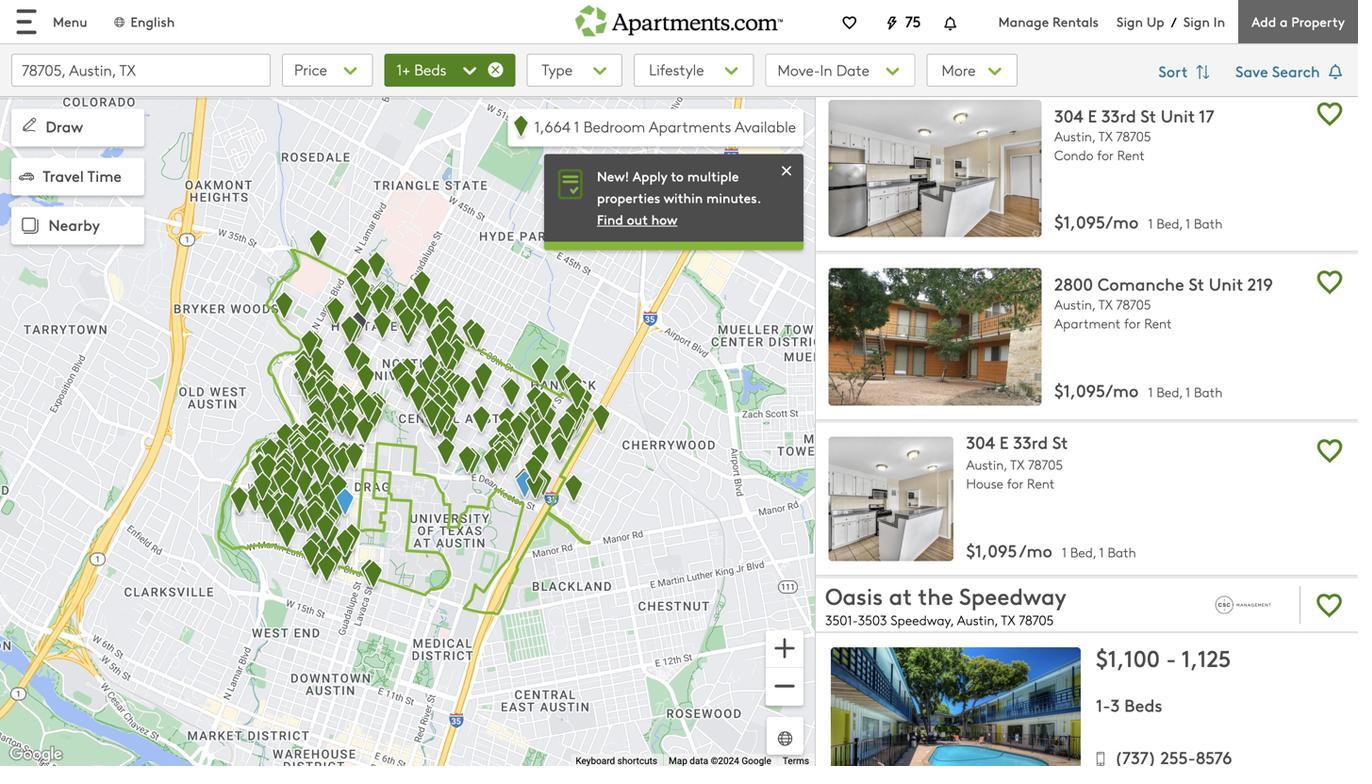Task type: describe. For each thing, give the bounding box(es) containing it.
unit inside 2800 comanche st unit 219 austin, tx 78705 apartment for rent
[[1209, 272, 1244, 296]]

219
[[1248, 272, 1273, 296]]

tx inside 2800 comanche st unit 219 austin, tx 78705 apartment for rent
[[1099, 296, 1113, 314]]

rent inside the 304 e 33rd st austin, tx 78705 house for rent
[[1027, 475, 1055, 493]]

date
[[837, 59, 870, 80]]

unit inside the 304 e 33rd st unit 17 austin, tx 78705 condo for rent
[[1161, 104, 1195, 127]]

sign up link
[[1117, 12, 1165, 31]]

1+ beds button
[[384, 54, 515, 87]]

add
[[1252, 12, 1277, 31]]

apartments.com logo image
[[575, 0, 783, 36]]

properties
[[597, 189, 660, 207]]

2 sign from the left
[[1184, 12, 1210, 31]]

price
[[294, 59, 327, 80]]

for inside the 304 e 33rd st austin, tx 78705 house for rent
[[1007, 475, 1024, 493]]

st inside 2800 comanche st unit 219 austin, tx 78705 apartment for rent
[[1189, 272, 1205, 296]]

apartments
[[649, 116, 731, 137]]

bath inside $1,095 /mo 1 bed, 1 bath
[[1108, 544, 1136, 562]]

rent inside 2800 comanche st unit 219 austin, tx 78705 apartment for rent
[[1145, 315, 1172, 333]]

building photo - 304 e 33rd st image for $1,095/mo
[[829, 100, 1042, 237]]

tx inside oasis at the speedway 3501-3503 speedway, austin, tx 78705
[[1001, 612, 1015, 629]]

bed, for 33rd
[[1157, 215, 1183, 233]]

travel time button
[[11, 158, 144, 196]]

in inside button
[[820, 59, 833, 80]]

17
[[1199, 104, 1215, 127]]

lifestyle
[[649, 59, 704, 80]]

33rd for unit
[[1102, 104, 1137, 127]]

1-
[[1096, 694, 1111, 717]]

-
[[1166, 643, 1177, 674]]

condo
[[1055, 146, 1094, 164]]

csc management image
[[1198, 583, 1289, 628]]

move-in date
[[778, 59, 870, 80]]

margin image for travel time
[[19, 169, 34, 184]]

speedway
[[959, 580, 1067, 612]]

more
[[942, 59, 980, 80]]

building photo - 2800 comanche st image
[[829, 268, 1042, 406]]

1,664
[[534, 116, 571, 137]]

austin, inside oasis at the speedway 3501-3503 speedway, austin, tx 78705
[[957, 612, 998, 629]]

1-3 beds
[[1096, 694, 1163, 717]]

austin, inside the 304 e 33rd st austin, tx 78705 house for rent
[[966, 456, 1007, 474]]

move-
[[778, 59, 820, 80]]

1,125
[[1182, 643, 1231, 674]]

property
[[1292, 12, 1345, 31]]

add a property link
[[1239, 0, 1358, 43]]

a
[[1280, 12, 1288, 31]]

more button
[[927, 54, 1018, 87]]

$1,100 - 1,125
[[1096, 643, 1231, 674]]

78705 inside the 304 e 33rd st unit 17 austin, tx 78705 condo for rent
[[1116, 127, 1151, 145]]

out
[[627, 210, 648, 229]]

add a property
[[1252, 12, 1345, 31]]

304 e 33rd st austin, tx 78705 house for rent
[[966, 430, 1068, 493]]

2800 comanche st unit 219 austin, tx 78705 apartment for rent
[[1055, 272, 1273, 333]]

minutes.
[[707, 189, 762, 207]]

speedway,
[[891, 612, 954, 629]]

apartment
[[1055, 315, 1121, 333]]

$1,095/mo for e
[[1055, 210, 1139, 234]]

find out how link
[[597, 210, 678, 229]]

sign in link
[[1184, 12, 1225, 31]]

search
[[1272, 60, 1320, 82]]

$1,095/mo 1 bed, 1 bath for austin,
[[1055, 379, 1223, 402]]

google image
[[5, 743, 67, 767]]

apply
[[633, 167, 668, 185]]

comanche
[[1098, 272, 1185, 296]]

map region
[[0, 0, 924, 767]]

$1,095/mo for comanche
[[1055, 379, 1139, 402]]

time
[[88, 165, 122, 186]]

oasis at the speedway 3501-3503 speedway, austin, tx 78705
[[825, 580, 1067, 629]]

sort
[[1159, 60, 1192, 82]]

75
[[905, 10, 921, 32]]

78705 inside 2800 comanche st unit 219 austin, tx 78705 apartment for rent
[[1116, 296, 1151, 314]]

travel time
[[43, 165, 122, 186]]

english link
[[112, 12, 175, 31]]

nearby
[[48, 214, 100, 235]]

new! apply to multiple properties within minutes. find out how
[[597, 167, 762, 229]]

1 horizontal spatial beds
[[1125, 694, 1163, 717]]

at
[[889, 580, 912, 612]]

bed, for st
[[1157, 383, 1183, 401]]

margin image
[[19, 115, 40, 135]]

lifestyle button
[[634, 54, 754, 87]]

save search button
[[1236, 54, 1347, 92]]



Task type: vqa. For each thing, say whether or not it's contained in the screenshot.


Task type: locate. For each thing, give the bounding box(es) containing it.
304 up condo
[[1055, 104, 1083, 127]]

33rd inside the 304 e 33rd st unit 17 austin, tx 78705 condo for rent
[[1102, 104, 1137, 127]]

2 $1,095/mo from the top
[[1055, 379, 1139, 402]]

the
[[918, 580, 954, 612]]

for down comanche
[[1124, 315, 1141, 333]]

1 vertical spatial bed,
[[1157, 383, 1183, 401]]

beds
[[414, 59, 447, 80], [1125, 694, 1163, 717]]

0 horizontal spatial e
[[1000, 430, 1009, 454]]

0 horizontal spatial 304
[[966, 430, 995, 454]]

$1,095/mo 1 bed, 1 bath up comanche
[[1055, 210, 1223, 234]]

/mo
[[1019, 539, 1053, 562]]

bed,
[[1157, 215, 1183, 233], [1157, 383, 1183, 401], [1071, 544, 1096, 562]]

1+
[[397, 59, 410, 80]]

1 vertical spatial $1,095/mo 1 bed, 1 bath
[[1055, 379, 1223, 402]]

/
[[1171, 12, 1177, 31]]

304 for 304 e 33rd st unit 17
[[1055, 104, 1083, 127]]

$1,095/mo
[[1055, 210, 1139, 234], [1055, 379, 1139, 402]]

austin, up house
[[966, 456, 1007, 474]]

1,664 1 bedroom apartments available
[[534, 116, 796, 137]]

unit
[[1161, 104, 1195, 127], [1209, 272, 1244, 296]]

1 horizontal spatial unit
[[1209, 272, 1244, 296]]

0 horizontal spatial 33rd
[[1013, 430, 1048, 454]]

training image
[[777, 161, 796, 181]]

menu button
[[0, 0, 102, 43]]

tx inside the 304 e 33rd st austin, tx 78705 house for rent
[[1010, 456, 1025, 474]]

bed, inside $1,095 /mo 1 bed, 1 bath
[[1071, 544, 1096, 562]]

in
[[1214, 12, 1225, 31], [820, 59, 833, 80]]

austin, inside 2800 comanche st unit 219 austin, tx 78705 apartment for rent
[[1055, 296, 1096, 314]]

1 horizontal spatial st
[[1141, 104, 1156, 127]]

bed, up comanche
[[1157, 215, 1183, 233]]

bed, right /mo
[[1071, 544, 1096, 562]]

1 horizontal spatial 304
[[1055, 104, 1083, 127]]

type button
[[527, 54, 623, 87]]

save search
[[1236, 60, 1324, 82]]

e up condo
[[1088, 104, 1097, 127]]

1 vertical spatial margin image
[[17, 213, 43, 240]]

0 vertical spatial bed,
[[1157, 215, 1183, 233]]

78705 up apartment
[[1116, 296, 1151, 314]]

bedroom
[[584, 116, 645, 137]]

$1,095/mo 1 bed, 1 bath down apartment
[[1055, 379, 1223, 402]]

1+ beds
[[397, 59, 447, 80]]

0 vertical spatial st
[[1141, 104, 1156, 127]]

1 vertical spatial building photo - 304 e 33rd st image
[[829, 437, 954, 562]]

1 vertical spatial e
[[1000, 430, 1009, 454]]

0 vertical spatial e
[[1088, 104, 1097, 127]]

beds right the 3
[[1125, 694, 1163, 717]]

1 vertical spatial st
[[1189, 272, 1205, 296]]

tx inside the 304 e 33rd st unit 17 austin, tx 78705 condo for rent
[[1099, 127, 1113, 145]]

1 horizontal spatial for
[[1097, 146, 1114, 164]]

travel
[[43, 165, 84, 186]]

33rd
[[1102, 104, 1137, 127], [1013, 430, 1048, 454]]

1 $1,095/mo from the top
[[1055, 210, 1139, 234]]

1 vertical spatial $1,095/mo
[[1055, 379, 1139, 402]]

$1,095
[[966, 539, 1017, 562]]

sort button
[[1149, 54, 1224, 92]]

find
[[597, 210, 623, 229]]

unit left '219' on the right of page
[[1209, 272, 1244, 296]]

price button
[[282, 54, 373, 87]]

0 horizontal spatial for
[[1007, 475, 1024, 493]]

0 vertical spatial bath
[[1194, 215, 1223, 233]]

0 vertical spatial margin image
[[19, 169, 34, 184]]

e for 304 e 33rd st unit 17
[[1088, 104, 1097, 127]]

bath for 219
[[1194, 383, 1223, 401]]

beds right 1+
[[414, 59, 447, 80]]

margin image left nearby on the top
[[17, 213, 43, 240]]

1
[[574, 116, 580, 137], [1148, 215, 1153, 233], [1186, 215, 1191, 233], [1148, 383, 1153, 401], [1186, 383, 1191, 401], [1062, 544, 1067, 562], [1099, 544, 1104, 562]]

304 for 304 e 33rd st
[[966, 430, 995, 454]]

rent down comanche
[[1145, 315, 1172, 333]]

2 building photo - 304 e 33rd st image from the top
[[829, 437, 954, 562]]

1 building photo - 304 e 33rd st image from the top
[[829, 100, 1042, 237]]

in left date
[[820, 59, 833, 80]]

e inside the 304 e 33rd st austin, tx 78705 house for rent
[[1000, 430, 1009, 454]]

sign
[[1117, 12, 1143, 31], [1184, 12, 1210, 31]]

for
[[1097, 146, 1114, 164], [1124, 315, 1141, 333], [1007, 475, 1024, 493]]

multiple
[[687, 167, 739, 185]]

move-in date button
[[766, 54, 916, 87]]

building photo - 304 e 33rd st image for $1,095 /mo
[[829, 437, 954, 562]]

1 vertical spatial 33rd
[[1013, 430, 1048, 454]]

33rd for austin,
[[1013, 430, 1048, 454]]

3501-
[[825, 612, 858, 629]]

satellite view image
[[774, 729, 796, 750]]

2800
[[1055, 272, 1093, 296]]

1 vertical spatial 304
[[966, 430, 995, 454]]

rentals
[[1053, 12, 1099, 31]]

1 horizontal spatial sign
[[1184, 12, 1210, 31]]

draw button
[[11, 109, 144, 147]]

in left add
[[1214, 12, 1225, 31]]

for inside 2800 comanche st unit 219 austin, tx 78705 apartment for rent
[[1124, 315, 1141, 333]]

sign right /
[[1184, 12, 1210, 31]]

$1,095 /mo 1 bed, 1 bath
[[966, 539, 1136, 562]]

2 $1,095/mo 1 bed, 1 bath from the top
[[1055, 379, 1223, 402]]

0 vertical spatial $1,095/mo 1 bed, 1 bath
[[1055, 210, 1223, 234]]

english
[[131, 12, 175, 31]]

tx
[[1099, 127, 1113, 145], [1099, 296, 1113, 314], [1010, 456, 1025, 474], [1001, 612, 1015, 629]]

1 vertical spatial beds
[[1125, 694, 1163, 717]]

$1,095/mo 1 bed, 1 bath
[[1055, 210, 1223, 234], [1055, 379, 1223, 402]]

3
[[1111, 694, 1120, 717]]

bath
[[1194, 215, 1223, 233], [1194, 383, 1223, 401], [1108, 544, 1136, 562]]

beds inside button
[[414, 59, 447, 80]]

0 vertical spatial unit
[[1161, 104, 1195, 127]]

78705 up $1,095 /mo 1 bed, 1 bath
[[1028, 456, 1063, 474]]

1 vertical spatial for
[[1124, 315, 1141, 333]]

0 horizontal spatial st
[[1052, 430, 1068, 454]]

304 inside the 304 e 33rd st austin, tx 78705 house for rent
[[966, 430, 995, 454]]

unit left 17
[[1161, 104, 1195, 127]]

Location or Point of Interest text field
[[11, 54, 271, 87]]

e inside the 304 e 33rd st unit 17 austin, tx 78705 condo for rent
[[1088, 104, 1097, 127]]

2 vertical spatial bed,
[[1071, 544, 1096, 562]]

$1,095/mo up the 2800
[[1055, 210, 1139, 234]]

available
[[735, 116, 796, 137]]

304 up house
[[966, 430, 995, 454]]

1 vertical spatial in
[[820, 59, 833, 80]]

new!
[[597, 167, 629, 185]]

in inside "manage rentals sign up / sign in"
[[1214, 12, 1225, 31]]

0 vertical spatial for
[[1097, 146, 1114, 164]]

rent right house
[[1027, 475, 1055, 493]]

within
[[664, 189, 703, 207]]

austin, right 'the'
[[957, 612, 998, 629]]

1 vertical spatial bath
[[1194, 383, 1223, 401]]

0 horizontal spatial unit
[[1161, 104, 1195, 127]]

e
[[1088, 104, 1097, 127], [1000, 430, 1009, 454]]

st
[[1141, 104, 1156, 127], [1189, 272, 1205, 296], [1052, 430, 1068, 454]]

how
[[651, 210, 678, 229]]

st for 304 e 33rd st
[[1052, 430, 1068, 454]]

0 vertical spatial 304
[[1055, 104, 1083, 127]]

margin image left the travel
[[19, 169, 34, 184]]

austin, inside the 304 e 33rd st unit 17 austin, tx 78705 condo for rent
[[1055, 127, 1096, 145]]

austin, up condo
[[1055, 127, 1096, 145]]

nearby link
[[11, 207, 144, 245]]

save
[[1236, 60, 1269, 82]]

st inside the 304 e 33rd st unit 17 austin, tx 78705 condo for rent
[[1141, 104, 1156, 127]]

for right house
[[1007, 475, 1024, 493]]

0 vertical spatial rent
[[1117, 146, 1145, 164]]

up
[[1147, 12, 1165, 31]]

78705 inside oasis at the speedway 3501-3503 speedway, austin, tx 78705
[[1019, 612, 1054, 629]]

manage rentals link
[[999, 12, 1117, 31]]

e for 304 e 33rd st
[[1000, 430, 1009, 454]]

st for 304 e 33rd st unit 17
[[1141, 104, 1156, 127]]

margin image
[[19, 169, 34, 184], [17, 213, 43, 240]]

1 $1,095/mo 1 bed, 1 bath from the top
[[1055, 210, 1223, 234]]

house
[[966, 475, 1004, 493]]

1 horizontal spatial 33rd
[[1102, 104, 1137, 127]]

1 vertical spatial rent
[[1145, 315, 1172, 333]]

margin image for nearby
[[17, 213, 43, 240]]

304 inside the 304 e 33rd st unit 17 austin, tx 78705 condo for rent
[[1055, 104, 1083, 127]]

building photo - 304 e 33rd st image
[[829, 100, 1042, 237], [829, 437, 954, 562]]

33rd inside the 304 e 33rd st austin, tx 78705 house for rent
[[1013, 430, 1048, 454]]

78705 left 17
[[1116, 127, 1151, 145]]

2 vertical spatial for
[[1007, 475, 1024, 493]]

78705 inside the 304 e 33rd st austin, tx 78705 house for rent
[[1028, 456, 1063, 474]]

rent inside the 304 e 33rd st unit 17 austin, tx 78705 condo for rent
[[1117, 146, 1145, 164]]

to
[[671, 167, 684, 185]]

1 horizontal spatial e
[[1088, 104, 1097, 127]]

0 horizontal spatial beds
[[414, 59, 447, 80]]

304 e 33rd st unit 17 austin, tx 78705 condo for rent
[[1055, 104, 1215, 164]]

1 horizontal spatial in
[[1214, 12, 1225, 31]]

2 horizontal spatial for
[[1124, 315, 1141, 333]]

manage rentals sign up / sign in
[[999, 12, 1225, 31]]

margin image inside nearby link
[[17, 213, 43, 240]]

austin,
[[1055, 127, 1096, 145], [1055, 296, 1096, 314], [966, 456, 1007, 474], [957, 612, 998, 629]]

0 vertical spatial building photo - 304 e 33rd st image
[[829, 100, 1042, 237]]

2 vertical spatial rent
[[1027, 475, 1055, 493]]

manage
[[999, 12, 1049, 31]]

for inside the 304 e 33rd st unit 17 austin, tx 78705 condo for rent
[[1097, 146, 1114, 164]]

1 sign from the left
[[1117, 12, 1143, 31]]

rent
[[1117, 146, 1145, 164], [1145, 315, 1172, 333], [1027, 475, 1055, 493]]

$1,095/mo down apartment
[[1055, 379, 1139, 402]]

bath for unit
[[1194, 215, 1223, 233]]

e up house
[[1000, 430, 1009, 454]]

78705 down /mo
[[1019, 612, 1054, 629]]

type
[[542, 59, 573, 80]]

draw
[[46, 116, 83, 137]]

0 vertical spatial beds
[[414, 59, 447, 80]]

st inside the 304 e 33rd st austin, tx 78705 house for rent
[[1052, 430, 1068, 454]]

for right condo
[[1097, 146, 1114, 164]]

0 vertical spatial in
[[1214, 12, 1225, 31]]

2 vertical spatial bath
[[1108, 544, 1136, 562]]

304
[[1055, 104, 1083, 127], [966, 430, 995, 454]]

bed, down 2800 comanche st unit 219 austin, tx 78705 apartment for rent
[[1157, 383, 1183, 401]]

0 vertical spatial 33rd
[[1102, 104, 1137, 127]]

sign left up
[[1117, 12, 1143, 31]]

3503
[[858, 612, 887, 629]]

$1,100
[[1096, 643, 1160, 674]]

austin, up apartment
[[1055, 296, 1096, 314]]

menu
[[53, 12, 87, 31]]

oasis
[[825, 580, 883, 612]]

margin image inside travel time button
[[19, 169, 34, 184]]

building photo - oasis at the speedway image
[[831, 648, 1081, 767]]

0 vertical spatial $1,095/mo
[[1055, 210, 1139, 234]]

0 horizontal spatial in
[[820, 59, 833, 80]]

$1,095/mo 1 bed, 1 bath for 17
[[1055, 210, 1223, 234]]

1 vertical spatial unit
[[1209, 272, 1244, 296]]

2 horizontal spatial st
[[1189, 272, 1205, 296]]

0 horizontal spatial sign
[[1117, 12, 1143, 31]]

rent right condo
[[1117, 146, 1145, 164]]

2 vertical spatial st
[[1052, 430, 1068, 454]]



